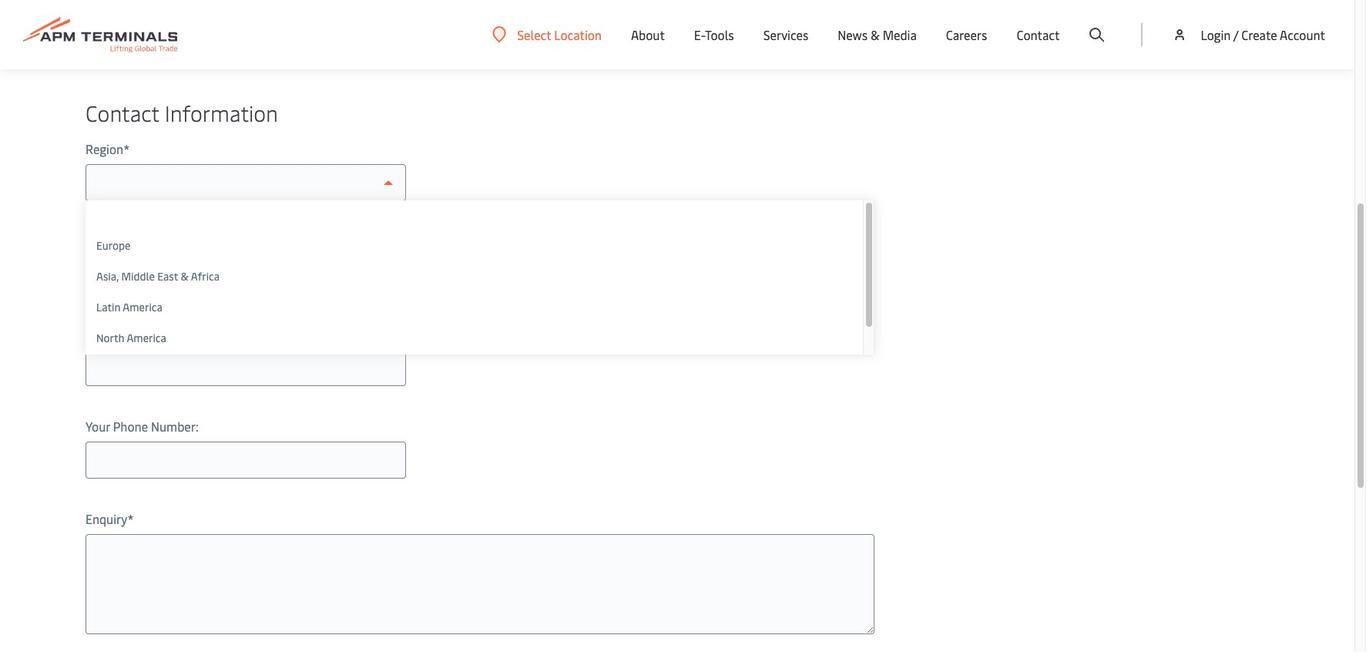 Task type: describe. For each thing, give the bounding box(es) containing it.
news & media button
[[838, 0, 917, 69]]

your name:
[[86, 233, 148, 250]]

about
[[631, 26, 665, 43]]

location
[[554, 26, 602, 43]]

e-tools button
[[694, 0, 734, 69]]

careers
[[947, 26, 988, 43]]

information
[[165, 98, 278, 127]]

asia, middle east & africa
[[96, 269, 220, 284]]

direct
[[172, 49, 203, 66]]

login / create account link
[[1173, 0, 1326, 69]]

Your Phone Number: telephone field
[[86, 442, 406, 479]]

north america
[[96, 331, 166, 345]]

1 your from the left
[[206, 49, 231, 66]]

to
[[86, 49, 98, 66]]

press
[[354, 49, 383, 66]]

name:
[[113, 233, 148, 250]]

north america option
[[86, 324, 863, 355]]

zone,
[[540, 49, 569, 66]]

your for your phone number:
[[86, 418, 110, 435]]

2 to from the left
[[287, 49, 299, 66]]

region/time
[[472, 49, 537, 66]]

Your Name: text field
[[86, 257, 406, 294]]

account
[[1280, 26, 1326, 43]]

Enquiry text field
[[86, 534, 875, 634]]

Your Email: email field
[[86, 349, 406, 386]]

in
[[431, 49, 441, 66]]

region
[[86, 140, 123, 157]]

create
[[1242, 26, 1278, 43]]

contact for contact
[[1017, 26, 1060, 43]]

news
[[838, 26, 868, 43]]

your for your name:
[[86, 233, 110, 250]]

news & media
[[838, 26, 917, 43]]

about button
[[631, 0, 665, 69]]

select location
[[517, 26, 602, 43]]

enquiry
[[86, 510, 127, 527]]

use
[[611, 49, 630, 66]]

number:
[[151, 418, 199, 435]]

below.
[[684, 49, 720, 66]]

select location button
[[493, 26, 602, 43]]

e-
[[694, 26, 705, 43]]

latin america
[[96, 300, 163, 315]]

phone
[[113, 418, 148, 435]]

europe
[[96, 238, 131, 253]]

asia, middle east & africa option
[[86, 262, 863, 293]]

media
[[883, 26, 917, 43]]

services button
[[764, 0, 809, 69]]



Task type: locate. For each thing, give the bounding box(es) containing it.
list box containing europe
[[86, 200, 875, 355]]

contact information
[[86, 98, 278, 127]]

latin
[[96, 300, 121, 315]]

0 horizontal spatial to
[[157, 49, 169, 66]]

careers button
[[947, 0, 988, 69]]

america up email:
[[123, 300, 163, 315]]

contact up 'region'
[[86, 98, 159, 127]]

your
[[86, 233, 110, 250], [86, 325, 110, 342], [86, 418, 110, 435]]

0 vertical spatial contact
[[1017, 26, 1060, 43]]

contact button
[[1017, 0, 1060, 69]]

0 vertical spatial your
[[86, 233, 110, 250]]

option
[[86, 200, 863, 231]]

america down the latin america
[[127, 331, 166, 345]]

1 vertical spatial america
[[127, 331, 166, 345]]

latin america option
[[86, 293, 863, 324]]

your phone number:
[[86, 418, 199, 435]]

2 vertical spatial your
[[86, 418, 110, 435]]

contact
[[1017, 26, 1060, 43], [86, 98, 159, 127]]

login / create account
[[1201, 26, 1326, 43]]

north
[[96, 331, 124, 345]]

enable
[[101, 49, 139, 66]]

2 your from the top
[[86, 325, 110, 342]]

your left name:
[[86, 233, 110, 250]]

america for latin america
[[123, 300, 163, 315]]

services
[[764, 26, 809, 43]]

america for north america
[[127, 331, 166, 345]]

your
[[206, 49, 231, 66], [444, 49, 469, 66]]

enquiries
[[234, 49, 284, 66]]

1 horizontal spatial contact
[[1017, 26, 1060, 43]]

& right news
[[871, 26, 880, 43]]

to left available
[[287, 49, 299, 66]]

your down latin
[[86, 325, 110, 342]]

0 horizontal spatial contact
[[86, 98, 159, 127]]

available
[[302, 49, 351, 66]]

form
[[654, 49, 681, 66]]

to right us
[[157, 49, 169, 66]]

us
[[142, 49, 154, 66]]

& inside popup button
[[871, 26, 880, 43]]

the
[[632, 49, 651, 66]]

your right in
[[444, 49, 469, 66]]

america inside option
[[123, 300, 163, 315]]

1 horizontal spatial &
[[871, 26, 880, 43]]

your email:
[[86, 325, 147, 342]]

africa
[[191, 269, 220, 284]]

3 your from the top
[[86, 418, 110, 435]]

1 vertical spatial &
[[181, 269, 189, 284]]

your left phone
[[86, 418, 110, 435]]

your right the direct
[[206, 49, 231, 66]]

to enable us to direct your enquiries to available press officers in your region/time zone, please use the form below.
[[86, 49, 720, 66]]

login
[[1201, 26, 1231, 43]]

1 vertical spatial contact
[[86, 98, 159, 127]]

& right east
[[181, 269, 189, 284]]

contact right 'careers' popup button
[[1017, 26, 1060, 43]]

1 your from the top
[[86, 233, 110, 250]]

&
[[871, 26, 880, 43], [181, 269, 189, 284]]

0 vertical spatial &
[[871, 26, 880, 43]]

your for your email:
[[86, 325, 110, 342]]

email:
[[113, 325, 147, 342]]

europe option
[[86, 231, 863, 262]]

1 to from the left
[[157, 49, 169, 66]]

2 your from the left
[[444, 49, 469, 66]]

select
[[517, 26, 551, 43]]

1 horizontal spatial your
[[444, 49, 469, 66]]

contact for contact information
[[86, 98, 159, 127]]

middle
[[121, 269, 155, 284]]

tools
[[705, 26, 734, 43]]

& inside option
[[181, 269, 189, 284]]

east
[[157, 269, 178, 284]]

0 vertical spatial america
[[123, 300, 163, 315]]

to
[[157, 49, 169, 66], [287, 49, 299, 66]]

asia,
[[96, 269, 119, 284]]

america inside option
[[127, 331, 166, 345]]

officers
[[386, 49, 428, 66]]

0 horizontal spatial your
[[206, 49, 231, 66]]

1 vertical spatial your
[[86, 325, 110, 342]]

/
[[1234, 26, 1239, 43]]

america
[[123, 300, 163, 315], [127, 331, 166, 345]]

please
[[572, 49, 608, 66]]

list box
[[86, 200, 875, 355]]

e-tools
[[694, 26, 734, 43]]

1 horizontal spatial to
[[287, 49, 299, 66]]

0 horizontal spatial &
[[181, 269, 189, 284]]



Task type: vqa. For each thing, say whether or not it's contained in the screenshot.
"we" in Rail transport is quick and reliable – free of traffic jams - and is extremely suitable for heavy loads and dangerous transport. One train takes an average of 20 lorries off the road. By using rail transportation from the port, we shall all make freight transport more cost-efficient and also significantly reduce traffic congestion and the negative impact on the environment.
no



